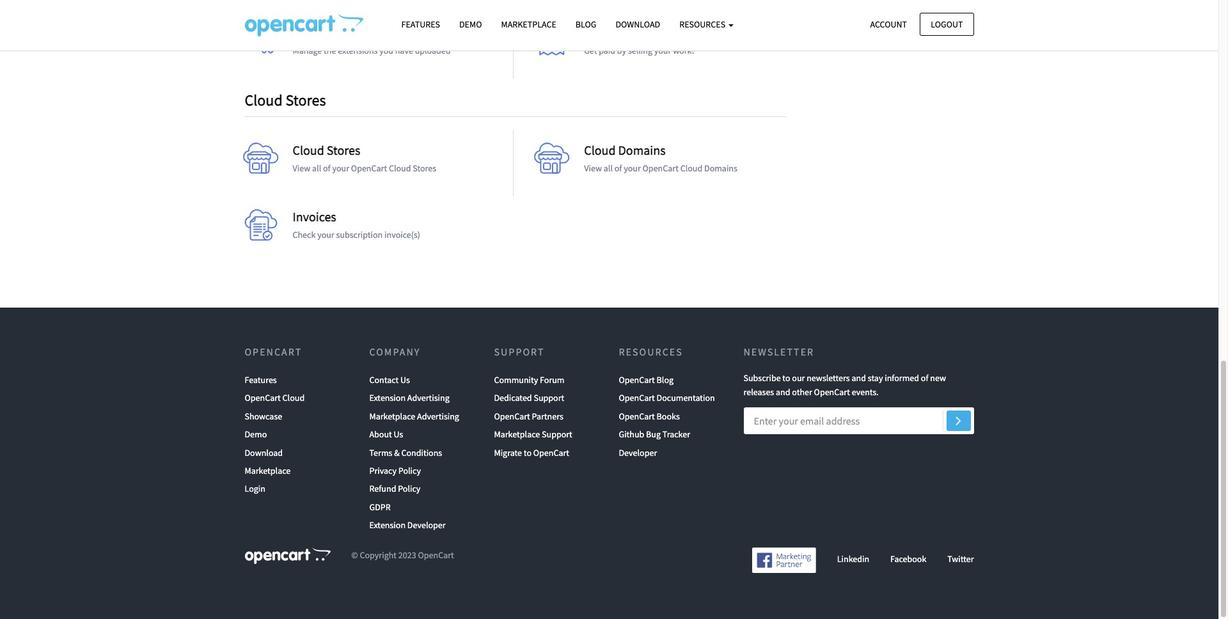 Task type: vqa. For each thing, say whether or not it's contained in the screenshot.
the bottom Domains
yes



Task type: locate. For each thing, give the bounding box(es) containing it.
1 vertical spatial download link
[[245, 444, 283, 462]]

2 horizontal spatial to
[[783, 373, 791, 384]]

account
[[871, 18, 908, 30]]

demo link up "uploaded"
[[450, 13, 492, 36]]

1 vertical spatial advertising
[[417, 411, 459, 422]]

about
[[370, 429, 392, 440]]

company
[[370, 346, 421, 358]]

stores for cloud stores
[[286, 90, 326, 110]]

dedicated support link
[[494, 389, 565, 408]]

migrate to opencart
[[494, 447, 570, 459]]

opencart up github
[[619, 411, 655, 422]]

us
[[401, 374, 410, 386], [394, 429, 404, 440]]

your left work!
[[655, 45, 672, 57]]

edit seller information image
[[242, 209, 280, 248]]

angle right image
[[956, 413, 962, 428]]

opencart up showcase
[[245, 393, 281, 404]]

resources up opencart blog
[[619, 346, 683, 358]]

blog link
[[566, 13, 606, 36]]

2 policy from the top
[[398, 483, 421, 495]]

0 horizontal spatial demo
[[245, 429, 267, 440]]

all inside cloud stores view all of your opencart cloud stores
[[312, 163, 321, 174]]

0 horizontal spatial features link
[[245, 371, 277, 389]]

1 vertical spatial features link
[[245, 371, 277, 389]]

view for cloud domains
[[585, 163, 602, 174]]

1 vertical spatial marketplace link
[[245, 462, 291, 480]]

0 horizontal spatial and
[[776, 387, 791, 398]]

1 vertical spatial support
[[534, 393, 565, 404]]

to inside subscribe to our newsletters and stay informed of new releases and other opencart events.
[[783, 373, 791, 384]]

manage
[[293, 25, 335, 41], [293, 45, 322, 57]]

1 horizontal spatial stores
[[327, 142, 361, 158]]

of inside cloud stores view all of your opencart cloud stores
[[323, 163, 331, 174]]

0 horizontal spatial stores
[[286, 90, 326, 110]]

features
[[402, 19, 440, 30], [245, 374, 277, 386]]

2 vertical spatial stores
[[413, 163, 437, 174]]

login link
[[245, 480, 266, 498]]

0 vertical spatial to
[[617, 25, 629, 41]]

facebook link
[[891, 554, 927, 565]]

2 vertical spatial support
[[542, 429, 573, 440]]

0 horizontal spatial download link
[[245, 444, 283, 462]]

0 horizontal spatial domains
[[619, 142, 666, 158]]

0 vertical spatial marketplace link
[[492, 13, 566, 36]]

linkedin link
[[838, 554, 870, 565]]

us for contact us
[[401, 374, 410, 386]]

features up opencart cloud on the bottom
[[245, 374, 277, 386]]

manage the extensions you have uploaded link
[[293, 45, 451, 57]]

1 vertical spatial extension
[[370, 520, 406, 531]]

terms
[[370, 447, 393, 459]]

subscription
[[336, 229, 383, 241]]

1 vertical spatial and
[[776, 387, 791, 398]]

your down cloud stores link
[[332, 163, 349, 174]]

opencart inside opencart cloud link
[[245, 393, 281, 404]]

conditions
[[402, 447, 442, 459]]

download down the showcase "link"
[[245, 447, 283, 459]]

migrate to opencart link
[[494, 444, 570, 462]]

opencart inside opencart blog link
[[619, 374, 655, 386]]

2 extension from the top
[[370, 520, 406, 531]]

marketplace support link
[[494, 426, 573, 444]]

1 vertical spatial features
[[245, 374, 277, 386]]

your inside apply to become a seller get paid by selling your work!
[[655, 45, 672, 57]]

0 vertical spatial us
[[401, 374, 410, 386]]

2 vertical spatial to
[[524, 447, 532, 459]]

opencart cloud link
[[245, 389, 305, 408]]

opencart down newsletters
[[815, 387, 851, 398]]

marketplace advertising link
[[370, 408, 459, 426]]

opencart right 2023
[[418, 550, 454, 562]]

demo link down showcase
[[245, 426, 267, 444]]

manage your extensions manage the extensions you have uploaded
[[293, 25, 451, 57]]

of inside subscribe to our newsletters and stay informed of new releases and other opencart events.
[[922, 373, 929, 384]]

marketplace left blog link
[[501, 19, 557, 30]]

all inside 'cloud domains view all of your opencart cloud domains'
[[604, 163, 613, 174]]

your inside invoices check your subscription invoice(s)
[[318, 229, 335, 241]]

0 horizontal spatial blog
[[576, 19, 597, 30]]

1 horizontal spatial features
[[402, 19, 440, 30]]

of left "new"
[[922, 373, 929, 384]]

demo
[[460, 19, 482, 30], [245, 429, 267, 440]]

1 horizontal spatial demo link
[[450, 13, 492, 36]]

refund policy link
[[370, 480, 421, 498]]

download up the get paid by selling your work! link in the top of the page
[[616, 19, 661, 30]]

marketplace up the about us
[[370, 411, 416, 422]]

0 vertical spatial download link
[[606, 13, 670, 36]]

invoice(s)
[[385, 229, 421, 241]]

features for demo
[[402, 19, 440, 30]]

to
[[617, 25, 629, 41], [783, 373, 791, 384], [524, 447, 532, 459]]

your down cloud domains link
[[624, 163, 641, 174]]

of down cloud stores link
[[323, 163, 331, 174]]

to for apply
[[617, 25, 629, 41]]

view
[[293, 163, 311, 174], [585, 163, 602, 174]]

showcase link
[[245, 408, 282, 426]]

extension
[[370, 393, 406, 404], [370, 520, 406, 531]]

advertising inside marketplace advertising link
[[417, 411, 459, 422]]

of inside 'cloud domains view all of your opencart cloud domains'
[[615, 163, 622, 174]]

stores for cloud stores view all of your opencart cloud stores
[[327, 142, 361, 158]]

support
[[494, 346, 545, 358], [534, 393, 565, 404], [542, 429, 573, 440]]

1 extension from the top
[[370, 393, 406, 404]]

features link for demo
[[392, 13, 450, 36]]

2 all from the left
[[604, 163, 613, 174]]

become
[[631, 25, 674, 41]]

1 horizontal spatial domains
[[705, 163, 738, 174]]

opencart
[[351, 163, 387, 174], [643, 163, 679, 174], [245, 346, 302, 358], [619, 374, 655, 386], [815, 387, 851, 398], [245, 393, 281, 404], [619, 393, 655, 404], [494, 411, 530, 422], [619, 411, 655, 422], [534, 447, 570, 459], [418, 550, 454, 562]]

1 horizontal spatial blog
[[657, 374, 674, 386]]

events.
[[852, 387, 879, 398]]

cloud stores image
[[242, 143, 280, 181]]

0 vertical spatial manage
[[293, 25, 335, 41]]

to for migrate
[[524, 447, 532, 459]]

extension for extension advertising
[[370, 393, 406, 404]]

showcase
[[245, 411, 282, 422]]

2023
[[399, 550, 416, 562]]

support inside dedicated support link
[[534, 393, 565, 404]]

developer down github
[[619, 447, 657, 459]]

©
[[352, 550, 358, 562]]

features up "uploaded"
[[402, 19, 440, 30]]

1 horizontal spatial and
[[852, 373, 867, 384]]

features link up opencart cloud on the bottom
[[245, 371, 277, 389]]

opencart down cloud domains link
[[643, 163, 679, 174]]

migrate
[[494, 447, 522, 459]]

advertising up the "marketplace advertising" at the bottom
[[408, 393, 450, 404]]

download for blog
[[616, 19, 661, 30]]

view all of your opencart cloud stores link
[[293, 163, 437, 174]]

resources
[[680, 19, 728, 30], [619, 346, 683, 358]]

documentation
[[657, 393, 715, 404]]

opencart partners link
[[494, 408, 564, 426]]

manage left the at left
[[293, 45, 322, 57]]

subscribe to our newsletters and stay informed of new releases and other opencart events.
[[744, 373, 947, 398]]

1 horizontal spatial download link
[[606, 13, 670, 36]]

0 vertical spatial features link
[[392, 13, 450, 36]]

policy down privacy policy link
[[398, 483, 421, 495]]

features link
[[392, 13, 450, 36], [245, 371, 277, 389]]

support inside marketplace support link
[[542, 429, 573, 440]]

1 all from the left
[[312, 163, 321, 174]]

features link for opencart cloud
[[245, 371, 277, 389]]

opencart image
[[245, 548, 331, 564]]

1 view from the left
[[293, 163, 311, 174]]

have
[[395, 45, 413, 57]]

0 vertical spatial stores
[[286, 90, 326, 110]]

download link up the get paid by selling your work! link in the top of the page
[[606, 13, 670, 36]]

blog up get
[[576, 19, 597, 30]]

0 vertical spatial features
[[402, 19, 440, 30]]

0 horizontal spatial view
[[293, 163, 311, 174]]

invoices check your subscription invoice(s)
[[293, 209, 421, 241]]

opencart down opencart blog link
[[619, 393, 655, 404]]

your up extensions at left top
[[337, 25, 361, 41]]

resources up work!
[[680, 19, 728, 30]]

1 horizontal spatial demo
[[460, 19, 482, 30]]

to left our
[[783, 373, 791, 384]]

policy
[[399, 465, 421, 477], [398, 483, 421, 495]]

0 horizontal spatial of
[[323, 163, 331, 174]]

1 vertical spatial us
[[394, 429, 404, 440]]

1 horizontal spatial features link
[[392, 13, 450, 36]]

1 vertical spatial demo link
[[245, 426, 267, 444]]

to inside apply to become a seller get paid by selling your work!
[[617, 25, 629, 41]]

1 horizontal spatial all
[[604, 163, 613, 174]]

developer up 2023
[[408, 520, 446, 531]]

all down cloud domains link
[[604, 163, 613, 174]]

download link for blog
[[606, 13, 670, 36]]

0 horizontal spatial demo link
[[245, 426, 267, 444]]

opencart inside opencart partners link
[[494, 411, 530, 422]]

advertising down "extension advertising" link
[[417, 411, 459, 422]]

check your subscription invoice(s) link
[[293, 229, 421, 241]]

advertising for marketplace advertising
[[417, 411, 459, 422]]

1 horizontal spatial download
[[616, 19, 661, 30]]

1 vertical spatial download
[[245, 447, 283, 459]]

opencart up opencart documentation
[[619, 374, 655, 386]]

us right about
[[394, 429, 404, 440]]

opencart blog
[[619, 374, 674, 386]]

0 vertical spatial demo link
[[450, 13, 492, 36]]

opencart - your account image
[[245, 13, 363, 36]]

twitter link
[[948, 554, 974, 565]]

subscribe
[[744, 373, 781, 384]]

1 horizontal spatial developer
[[619, 447, 657, 459]]

view down cloud stores link
[[293, 163, 311, 174]]

policy down terms & conditions link
[[399, 465, 421, 477]]

1 vertical spatial stores
[[327, 142, 361, 158]]

0 horizontal spatial features
[[245, 374, 277, 386]]

contact us link
[[370, 371, 410, 389]]

0 vertical spatial advertising
[[408, 393, 450, 404]]

download link down the showcase "link"
[[245, 444, 283, 462]]

your down the invoices link
[[318, 229, 335, 241]]

opencart down cloud stores link
[[351, 163, 387, 174]]

dedicated
[[494, 393, 532, 404]]

policy for privacy policy
[[399, 465, 421, 477]]

1 vertical spatial domains
[[705, 163, 738, 174]]

support down partners
[[542, 429, 573, 440]]

marketplace link
[[492, 13, 566, 36], [245, 462, 291, 480]]

us for about us
[[394, 429, 404, 440]]

0 vertical spatial extension
[[370, 393, 406, 404]]

extension for extension developer
[[370, 520, 406, 531]]

view for cloud stores
[[293, 163, 311, 174]]

extension down gdpr link
[[370, 520, 406, 531]]

1 horizontal spatial of
[[615, 163, 622, 174]]

1 vertical spatial manage
[[293, 45, 322, 57]]

0 vertical spatial and
[[852, 373, 867, 384]]

0 vertical spatial policy
[[399, 465, 421, 477]]

to down marketplace support link
[[524, 447, 532, 459]]

marketplace up login
[[245, 465, 291, 477]]

advertising
[[408, 393, 450, 404], [417, 411, 459, 422]]

and left other
[[776, 387, 791, 398]]

advertising for extension advertising
[[408, 393, 450, 404]]

and up events.
[[852, 373, 867, 384]]

1 vertical spatial to
[[783, 373, 791, 384]]

support up partners
[[534, 393, 565, 404]]

demo for 'demo' link to the bottom
[[245, 429, 267, 440]]

view down cloud domains link
[[585, 163, 602, 174]]

community forum link
[[494, 371, 565, 389]]

0 horizontal spatial to
[[524, 447, 532, 459]]

privacy policy
[[370, 465, 421, 477]]

opencart down marketplace support link
[[534, 447, 570, 459]]

&
[[394, 447, 400, 459]]

1 vertical spatial developer
[[408, 520, 446, 531]]

advertising inside "extension advertising" link
[[408, 393, 450, 404]]

facebook
[[891, 554, 927, 565]]

bug
[[646, 429, 661, 440]]

support up community
[[494, 346, 545, 358]]

0 vertical spatial demo
[[460, 19, 482, 30]]

view inside 'cloud domains view all of your opencart cloud domains'
[[585, 163, 602, 174]]

2 manage from the top
[[293, 45, 322, 57]]

blog
[[576, 19, 597, 30], [657, 374, 674, 386]]

0 horizontal spatial marketplace link
[[245, 462, 291, 480]]

to up by on the right top
[[617, 25, 629, 41]]

opencart down dedicated at the bottom left of page
[[494, 411, 530, 422]]

blog up opencart documentation
[[657, 374, 674, 386]]

features link up "uploaded"
[[392, 13, 450, 36]]

extension advertising link
[[370, 389, 450, 408]]

2 horizontal spatial of
[[922, 373, 929, 384]]

1 vertical spatial policy
[[398, 483, 421, 495]]

cloud stores view all of your opencart cloud stores
[[293, 142, 437, 174]]

extension down contact us link
[[370, 393, 406, 404]]

0 horizontal spatial download
[[245, 447, 283, 459]]

opencart inside opencart documentation link
[[619, 393, 655, 404]]

invoices
[[293, 209, 336, 225]]

1 vertical spatial demo
[[245, 429, 267, 440]]

2 view from the left
[[585, 163, 602, 174]]

1 horizontal spatial view
[[585, 163, 602, 174]]

us up extension advertising
[[401, 374, 410, 386]]

contact
[[370, 374, 399, 386]]

extension advertising
[[370, 393, 450, 404]]

demo link
[[450, 13, 492, 36], [245, 426, 267, 444]]

stay
[[868, 373, 884, 384]]

policy for refund policy
[[398, 483, 421, 495]]

0 horizontal spatial developer
[[408, 520, 446, 531]]

view inside cloud stores view all of your opencart cloud stores
[[293, 163, 311, 174]]

cloud
[[245, 90, 283, 110], [293, 142, 324, 158], [585, 142, 616, 158], [389, 163, 411, 174], [681, 163, 703, 174], [283, 393, 305, 404]]

1 policy from the top
[[399, 465, 421, 477]]

cloud domains image
[[533, 143, 572, 181]]

of down cloud domains link
[[615, 163, 622, 174]]

1 horizontal spatial to
[[617, 25, 629, 41]]

manage up the at left
[[293, 25, 335, 41]]

your inside manage your extensions manage the extensions you have uploaded
[[337, 25, 361, 41]]

all down cloud stores link
[[312, 163, 321, 174]]

to inside migrate to opencart 'link'
[[524, 447, 532, 459]]

0 vertical spatial download
[[616, 19, 661, 30]]

of
[[323, 163, 331, 174], [615, 163, 622, 174], [922, 373, 929, 384]]

0 horizontal spatial all
[[312, 163, 321, 174]]

and
[[852, 373, 867, 384], [776, 387, 791, 398]]



Task type: describe. For each thing, give the bounding box(es) containing it.
logout
[[931, 18, 964, 30]]

gdpr
[[370, 502, 391, 513]]

download for demo
[[245, 447, 283, 459]]

opencart cloud
[[245, 393, 305, 404]]

your inside 'cloud domains view all of your opencart cloud domains'
[[624, 163, 641, 174]]

marketplace up 'migrate'
[[494, 429, 540, 440]]

a
[[677, 25, 683, 41]]

opencart books link
[[619, 408, 680, 426]]

opencart inside subscribe to our newsletters and stay informed of new releases and other opencart events.
[[815, 387, 851, 398]]

selling
[[628, 45, 653, 57]]

logout link
[[921, 12, 974, 36]]

cloud inside opencart cloud link
[[283, 393, 305, 404]]

twitter
[[948, 554, 974, 565]]

check
[[293, 229, 316, 241]]

opencart inside migrate to opencart 'link'
[[534, 447, 570, 459]]

books
[[657, 411, 680, 422]]

releases
[[744, 387, 775, 398]]

0 vertical spatial resources
[[680, 19, 728, 30]]

of for stores
[[323, 163, 331, 174]]

cloud stores link
[[293, 142, 361, 158]]

get
[[585, 45, 597, 57]]

of for domains
[[615, 163, 622, 174]]

to for subscribe
[[783, 373, 791, 384]]

get paid by selling your work! link
[[585, 45, 695, 57]]

by
[[618, 45, 627, 57]]

all for stores
[[312, 163, 321, 174]]

your inside cloud stores view all of your opencart cloud stores
[[332, 163, 349, 174]]

the
[[324, 45, 336, 57]]

0 vertical spatial domains
[[619, 142, 666, 158]]

support for marketplace
[[542, 429, 573, 440]]

informed
[[885, 373, 920, 384]]

resources link
[[670, 13, 744, 36]]

view all of your opencart cloud domains link
[[585, 163, 738, 174]]

extension developer
[[370, 520, 446, 531]]

cloud domains link
[[585, 142, 666, 158]]

github
[[619, 429, 645, 440]]

developer link
[[619, 444, 657, 462]]

opencart books
[[619, 411, 680, 422]]

marketplace advertising
[[370, 411, 459, 422]]

extensions
[[364, 25, 421, 41]]

cloud domains view all of your opencart cloud domains
[[585, 142, 738, 174]]

about us link
[[370, 426, 404, 444]]

2 horizontal spatial stores
[[413, 163, 437, 174]]

manage your extensions link
[[293, 25, 421, 41]]

1 vertical spatial resources
[[619, 346, 683, 358]]

copyright
[[360, 550, 397, 562]]

about us
[[370, 429, 404, 440]]

1 manage from the top
[[293, 25, 335, 41]]

opencart documentation
[[619, 393, 715, 404]]

seller
[[686, 25, 715, 41]]

work!
[[673, 45, 695, 57]]

extension developer link
[[370, 517, 446, 535]]

download link for demo
[[245, 444, 283, 462]]

opencart documentation link
[[619, 389, 715, 408]]

1 horizontal spatial marketplace link
[[492, 13, 566, 36]]

all for domains
[[604, 163, 613, 174]]

manage your extensions image
[[242, 25, 280, 64]]

opencart inside cloud stores view all of your opencart cloud stores
[[351, 163, 387, 174]]

invoices link
[[293, 209, 336, 225]]

demo for the rightmost 'demo' link
[[460, 19, 482, 30]]

opencart partners
[[494, 411, 564, 422]]

terms & conditions link
[[370, 444, 442, 462]]

community forum
[[494, 374, 565, 386]]

new
[[931, 373, 947, 384]]

privacy
[[370, 465, 397, 477]]

opencart blog link
[[619, 371, 674, 389]]

cloud stores
[[245, 90, 326, 110]]

github bug tracker
[[619, 429, 691, 440]]

0 vertical spatial developer
[[619, 447, 657, 459]]

uploaded
[[415, 45, 451, 57]]

opencart up opencart cloud on the bottom
[[245, 346, 302, 358]]

linkedin
[[838, 554, 870, 565]]

features for opencart cloud
[[245, 374, 277, 386]]

github bug tracker link
[[619, 426, 691, 444]]

you
[[380, 45, 394, 57]]

0 vertical spatial support
[[494, 346, 545, 358]]

apply to become a seller image
[[533, 25, 572, 64]]

paid
[[599, 45, 616, 57]]

partners
[[532, 411, 564, 422]]

1 vertical spatial blog
[[657, 374, 674, 386]]

privacy policy link
[[370, 462, 421, 480]]

facebook marketing partner image
[[753, 548, 817, 573]]

account link
[[860, 12, 919, 36]]

0 vertical spatial blog
[[576, 19, 597, 30]]

opencart inside 'cloud domains view all of your opencart cloud domains'
[[643, 163, 679, 174]]

refund
[[370, 483, 396, 495]]

terms & conditions
[[370, 447, 442, 459]]

gdpr link
[[370, 498, 391, 517]]

extensions
[[338, 45, 378, 57]]

login
[[245, 483, 266, 495]]

our
[[793, 373, 805, 384]]

refund policy
[[370, 483, 421, 495]]

community
[[494, 374, 538, 386]]

dedicated support
[[494, 393, 565, 404]]

Enter your email address text field
[[744, 408, 974, 435]]

apply to become a seller link
[[585, 25, 715, 41]]

opencart inside opencart books link
[[619, 411, 655, 422]]

contact us
[[370, 374, 410, 386]]

support for dedicated
[[534, 393, 565, 404]]

© copyright 2023 opencart
[[352, 550, 454, 562]]

newsletter
[[744, 346, 815, 358]]



